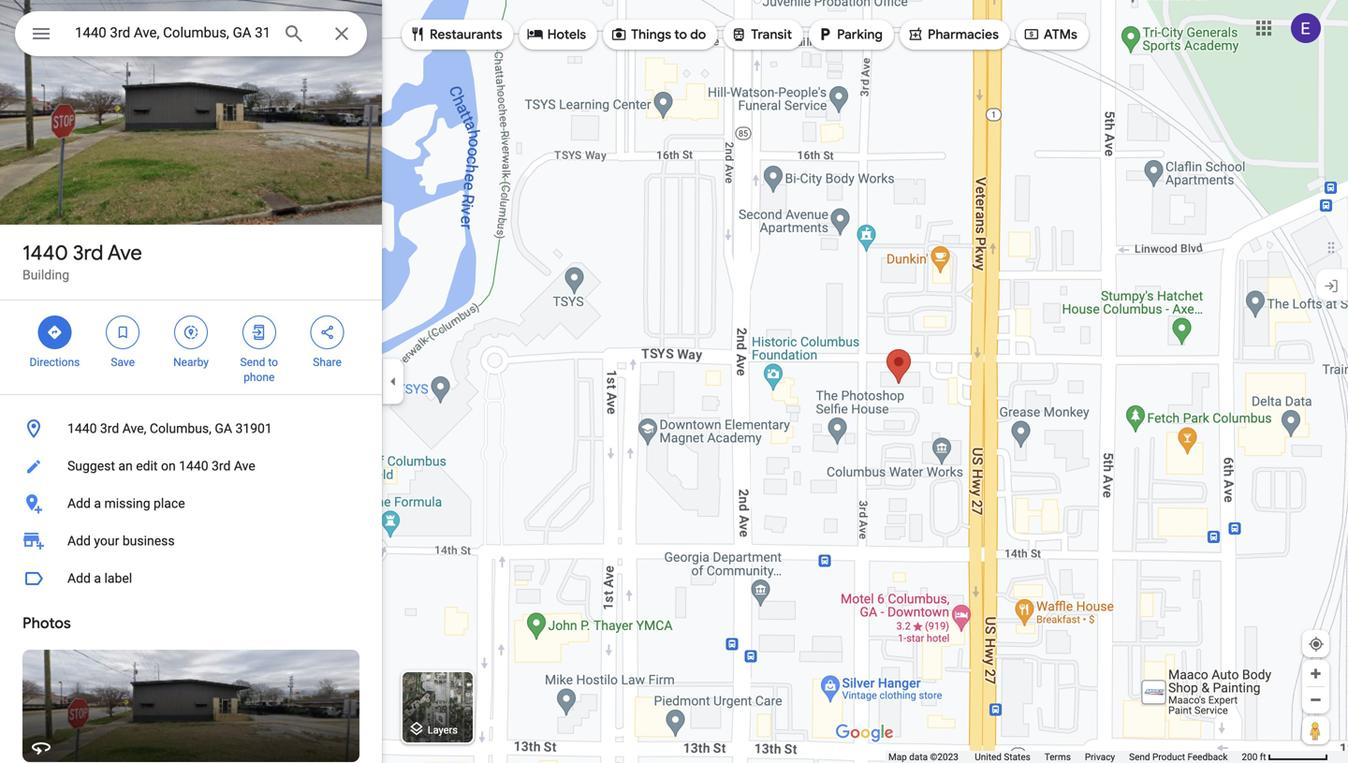 Task type: describe. For each thing, give the bounding box(es) containing it.
1440 3rd ave, columbus, ga 31901
[[67, 421, 272, 436]]

hotels
[[547, 26, 586, 43]]

send to phone
[[240, 356, 278, 384]]

pharmacies
[[928, 26, 999, 43]]

add your business
[[67, 533, 175, 549]]

suggest
[[67, 458, 115, 474]]

ga
[[215, 421, 232, 436]]

a for missing
[[94, 496, 101, 511]]

add for add a label
[[67, 571, 91, 586]]


[[114, 322, 131, 343]]

add a missing place
[[67, 496, 185, 511]]


[[907, 24, 924, 44]]

parking
[[837, 26, 883, 43]]

ave inside button
[[234, 458, 255, 474]]

ft
[[1260, 751, 1266, 763]]

photos
[[22, 614, 71, 633]]

save
[[111, 356, 135, 369]]

 parking
[[817, 24, 883, 44]]

ave,
[[122, 421, 146, 436]]

add your business link
[[0, 522, 382, 560]]

actions for 1440 3rd ave region
[[0, 301, 382, 394]]

add for add a missing place
[[67, 496, 91, 511]]

31901
[[235, 421, 272, 436]]

map
[[889, 751, 907, 763]]

restaurants
[[430, 26, 503, 43]]

edit
[[136, 458, 158, 474]]

1440 inside button
[[179, 458, 208, 474]]

united
[[975, 751, 1002, 763]]

 button
[[15, 11, 67, 60]]

states
[[1004, 751, 1031, 763]]

3rd inside button
[[212, 458, 231, 474]]

directions
[[29, 356, 80, 369]]

1440 3rd ave building
[[22, 240, 142, 283]]

1440 for ave
[[22, 240, 68, 266]]

to inside send to phone
[[268, 356, 278, 369]]

an
[[118, 458, 133, 474]]


[[1023, 24, 1040, 44]]

footer inside google maps element
[[889, 751, 1242, 763]]

building
[[22, 267, 69, 283]]

data
[[909, 751, 928, 763]]

 hotels
[[527, 24, 586, 44]]


[[30, 20, 52, 47]]

united states button
[[975, 751, 1031, 763]]

200 ft button
[[1242, 751, 1329, 763]]

terms
[[1045, 751, 1071, 763]]

200 ft
[[1242, 751, 1266, 763]]

send for send product feedback
[[1129, 751, 1150, 763]]

share
[[313, 356, 342, 369]]

1440 3rd Ave, Columbus, GA 31901 field
[[15, 11, 367, 56]]

things
[[631, 26, 671, 43]]

 pharmacies
[[907, 24, 999, 44]]

 restaurants
[[409, 24, 503, 44]]

on
[[161, 458, 176, 474]]

do
[[690, 26, 706, 43]]

atms
[[1044, 26, 1078, 43]]

a for label
[[94, 571, 101, 586]]

map data ©2023
[[889, 751, 961, 763]]


[[319, 322, 336, 343]]



Task type: locate. For each thing, give the bounding box(es) containing it.
footer containing map data ©2023
[[889, 751, 1242, 763]]

product
[[1153, 751, 1185, 763]]

0 horizontal spatial send
[[240, 356, 265, 369]]

1440 up 'suggest'
[[67, 421, 97, 436]]


[[527, 24, 544, 44]]

1 vertical spatial send
[[1129, 751, 1150, 763]]

3 add from the top
[[67, 571, 91, 586]]

1 horizontal spatial to
[[674, 26, 687, 43]]

0 horizontal spatial to
[[268, 356, 278, 369]]

ave inside 1440 3rd ave building
[[107, 240, 142, 266]]

suggest an edit on 1440 3rd ave button
[[0, 448, 382, 485]]

1440
[[22, 240, 68, 266], [67, 421, 97, 436], [179, 458, 208, 474]]

None field
[[75, 22, 268, 44]]

add a missing place button
[[0, 485, 382, 522]]

1440 inside button
[[67, 421, 97, 436]]

privacy button
[[1085, 751, 1115, 763]]


[[251, 322, 268, 343]]

2 vertical spatial 3rd
[[212, 458, 231, 474]]

label
[[104, 571, 132, 586]]

send inside send to phone
[[240, 356, 265, 369]]

0 vertical spatial add
[[67, 496, 91, 511]]

200
[[1242, 751, 1258, 763]]


[[611, 24, 627, 44]]

suggest an edit on 1440 3rd ave
[[67, 458, 255, 474]]

1 horizontal spatial send
[[1129, 751, 1150, 763]]

1 horizontal spatial ave
[[234, 458, 255, 474]]

1440 up building
[[22, 240, 68, 266]]

1 a from the top
[[94, 496, 101, 511]]

ave down 31901
[[234, 458, 255, 474]]

layers
[[428, 724, 458, 736]]

send inside 'send product feedback' button
[[1129, 751, 1150, 763]]

3rd
[[73, 240, 103, 266], [100, 421, 119, 436], [212, 458, 231, 474]]

ave up 
[[107, 240, 142, 266]]

send
[[240, 356, 265, 369], [1129, 751, 1150, 763]]

1440 right 'on'
[[179, 458, 208, 474]]

a left the 'label'
[[94, 571, 101, 586]]

0 vertical spatial 3rd
[[73, 240, 103, 266]]

business
[[122, 533, 175, 549]]

 transit
[[731, 24, 792, 44]]

terms button
[[1045, 751, 1071, 763]]

none field inside 1440 3rd ave, columbus, ga 31901 'field'
[[75, 22, 268, 44]]

zoom in image
[[1309, 667, 1323, 681]]

feedback
[[1188, 751, 1228, 763]]

2 add from the top
[[67, 533, 91, 549]]

google maps element
[[0, 0, 1348, 763]]

1 vertical spatial 3rd
[[100, 421, 119, 436]]

©2023
[[930, 751, 959, 763]]

1 vertical spatial a
[[94, 571, 101, 586]]

a left missing at the left bottom
[[94, 496, 101, 511]]


[[183, 322, 199, 343]]

to up the phone
[[268, 356, 278, 369]]

add for add your business
[[67, 533, 91, 549]]

1 vertical spatial add
[[67, 533, 91, 549]]

columbus,
[[150, 421, 212, 436]]

add a label
[[67, 571, 132, 586]]

1440 3rd ave, columbus, ga 31901 button
[[0, 410, 382, 448]]

collapse side panel image
[[383, 371, 404, 392]]

3rd inside button
[[100, 421, 119, 436]]

nearby
[[173, 356, 209, 369]]

a
[[94, 496, 101, 511], [94, 571, 101, 586]]

0 vertical spatial to
[[674, 26, 687, 43]]

footer
[[889, 751, 1242, 763]]

0 horizontal spatial ave
[[107, 240, 142, 266]]

0 vertical spatial ave
[[107, 240, 142, 266]]

3rd inside 1440 3rd ave building
[[73, 240, 103, 266]]

3rd for ave,
[[100, 421, 119, 436]]

zoom out image
[[1309, 693, 1323, 707]]

privacy
[[1085, 751, 1115, 763]]

2 vertical spatial add
[[67, 571, 91, 586]]

add left your
[[67, 533, 91, 549]]

show your location image
[[1308, 636, 1325, 653]]

add
[[67, 496, 91, 511], [67, 533, 91, 549], [67, 571, 91, 586]]

add down 'suggest'
[[67, 496, 91, 511]]

1440 3rd ave main content
[[0, 0, 382, 763]]

place
[[154, 496, 185, 511]]

united states
[[975, 751, 1031, 763]]

1 vertical spatial 1440
[[67, 421, 97, 436]]

 things to do
[[611, 24, 706, 44]]

add a label button
[[0, 560, 382, 597]]

1 add from the top
[[67, 496, 91, 511]]

2 vertical spatial 1440
[[179, 458, 208, 474]]

show street view coverage image
[[1302, 716, 1330, 744]]

ave
[[107, 240, 142, 266], [234, 458, 255, 474]]


[[409, 24, 426, 44]]

your
[[94, 533, 119, 549]]

3rd for ave
[[73, 240, 103, 266]]

to left the do
[[674, 26, 687, 43]]

0 vertical spatial 1440
[[22, 240, 68, 266]]


[[46, 322, 63, 343]]

send product feedback
[[1129, 751, 1228, 763]]


[[731, 24, 747, 44]]

send left product at the bottom right
[[1129, 751, 1150, 763]]

phone
[[244, 371, 275, 384]]

1440 inside 1440 3rd ave building
[[22, 240, 68, 266]]

missing
[[104, 496, 150, 511]]

0 vertical spatial a
[[94, 496, 101, 511]]

transit
[[751, 26, 792, 43]]

to inside  things to do
[[674, 26, 687, 43]]

send up the phone
[[240, 356, 265, 369]]

to
[[674, 26, 687, 43], [268, 356, 278, 369]]

 atms
[[1023, 24, 1078, 44]]


[[817, 24, 833, 44]]

1 vertical spatial to
[[268, 356, 278, 369]]

 search field
[[15, 11, 367, 60]]

google account: eesa khan  
(eesa.khan@adept.ai) image
[[1291, 13, 1321, 43]]

1440 for ave,
[[67, 421, 97, 436]]

send for send to phone
[[240, 356, 265, 369]]

0 vertical spatial send
[[240, 356, 265, 369]]

1 vertical spatial ave
[[234, 458, 255, 474]]

2 a from the top
[[94, 571, 101, 586]]

add left the 'label'
[[67, 571, 91, 586]]

send product feedback button
[[1129, 751, 1228, 763]]



Task type: vqa. For each thing, say whether or not it's contained in the screenshot.
the 19 to the left
no



